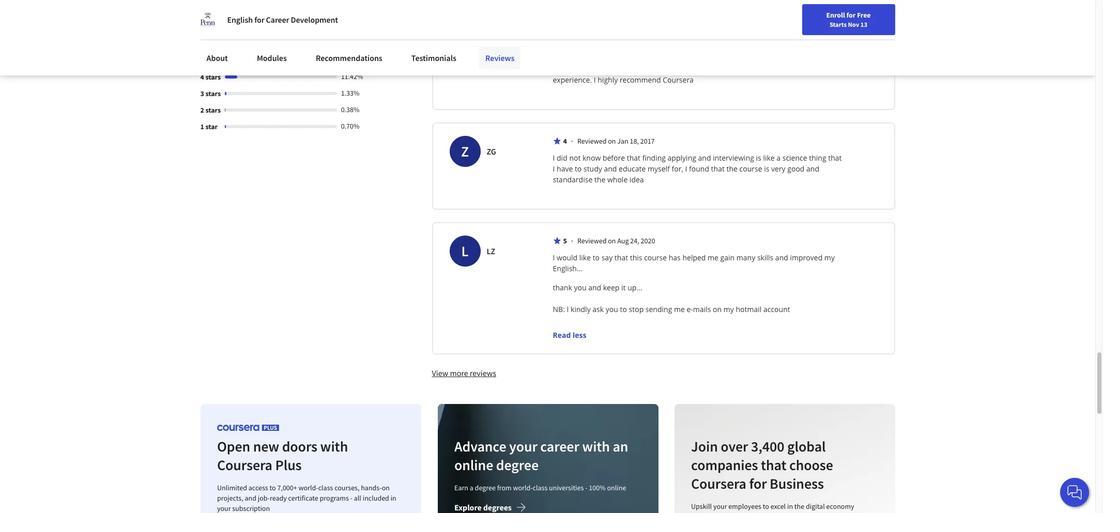 Task type: locate. For each thing, give the bounding box(es) containing it.
1 horizontal spatial english
[[572, 53, 596, 63]]

english inside button
[[897, 12, 922, 22]]

2 reviewed from the top
[[577, 137, 607, 146]]

to inside unlimited access to 7,000+ world-class courses, hands-on projects, and job-ready certificate programs - all included in your subscription
[[269, 483, 276, 493]]

new
[[253, 437, 279, 456]]

time
[[791, 53, 807, 63]]

1 vertical spatial like
[[579, 253, 591, 263]]

that for i would like to say that this course has helped me gain many skills and improved my english...
[[614, 253, 628, 263]]

0 vertical spatial online
[[454, 456, 493, 475]]

1 vertical spatial myself
[[648, 164, 670, 174]]

english up 14,650
[[227, 14, 253, 25]]

find your new career link
[[803, 10, 878, 23]]

1 horizontal spatial development
[[634, 53, 680, 63]]

business
[[770, 475, 824, 493]]

2 world- from the left
[[513, 483, 532, 493]]

myself inside i did not know before that finding applying and interviewing is like a science thing that i have to study and educate myself for, i found that the course is very good and standardise the whole idea
[[648, 164, 670, 174]]

5 for ys
[[563, 37, 567, 46]]

1 horizontal spatial an
[[779, 64, 787, 74]]

career down 'jul'
[[610, 53, 633, 63]]

stars right 3
[[205, 89, 221, 98]]

plus
[[275, 456, 301, 475]]

your inside unlimited access to 7,000+ world-class courses, hands-on projects, and job-ready certificate programs - all included in your subscription
[[217, 504, 231, 513]]

and down thing
[[806, 164, 819, 174]]

1 horizontal spatial class
[[532, 483, 547, 493]]

to inside i would like to say that this course has helped me gain many skills and improved my english...
[[593, 253, 600, 263]]

class inside unlimited access to 7,000+ world-class courses, hands-on projects, and job-ready certificate programs - all included in your subscription
[[318, 483, 333, 493]]

myself down finding
[[648, 164, 670, 174]]

me left the e-
[[674, 305, 685, 314]]

is right interviewing
[[756, 153, 761, 163]]

world- right from
[[513, 483, 532, 493]]

5 stars
[[200, 56, 221, 65]]

coursera
[[663, 75, 694, 85], [217, 456, 272, 475], [691, 475, 746, 493]]

0 vertical spatial course
[[739, 164, 762, 174]]

0 horizontal spatial in
[[390, 494, 396, 503]]

0 horizontal spatial world-
[[298, 483, 318, 493]]

career up the 14,650 reviews
[[266, 14, 289, 25]]

1 vertical spatial my
[[723, 305, 734, 314]]

career right the new
[[853, 12, 873, 21]]

english up consuming,however,
[[572, 53, 596, 63]]

0 horizontal spatial 4
[[200, 73, 204, 82]]

thank
[[553, 283, 572, 293]]

4 up the did
[[563, 137, 567, 146]]

0 vertical spatial reviews
[[259, 30, 282, 39]]

english for career development
[[227, 14, 338, 25]]

a
[[776, 153, 781, 163], [469, 483, 473, 493]]

it inside thank you and keep it up... nb: i kindly ask you to stop sending me e-mails on my hotmail account
[[621, 283, 626, 293]]

1 vertical spatial an
[[612, 437, 628, 456]]

2 horizontal spatial english
[[897, 12, 922, 22]]

1 horizontal spatial with
[[582, 437, 609, 456]]

1 vertical spatial reviewed
[[577, 137, 607, 146]]

many
[[736, 253, 755, 263]]

your right upskill on the bottom right
[[713, 502, 727, 511]]

degree left from
[[474, 483, 495, 493]]

i
[[553, 53, 555, 63], [738, 53, 740, 63], [594, 75, 596, 85], [553, 153, 555, 163], [553, 164, 555, 174], [685, 164, 687, 174], [553, 253, 555, 263], [567, 305, 569, 314]]

access
[[248, 483, 268, 493]]

course left has
[[644, 253, 667, 263]]

subscription
[[232, 504, 270, 513]]

1 horizontal spatial career
[[610, 53, 633, 63]]

2 vertical spatial the
[[794, 502, 804, 511]]

1 vertical spatial -
[[350, 494, 352, 503]]

about link
[[200, 47, 234, 69]]

development up the recommendations
[[291, 14, 338, 25]]

1 horizontal spatial a
[[776, 153, 781, 163]]

that for i did not know before that finding applying and interviewing is like a science thing that i have to study and educate myself for, i found that the course is very good and standardise the whole idea
[[627, 153, 640, 163]]

0 horizontal spatial a
[[469, 483, 473, 493]]

with inside open new doors with coursera plus
[[320, 437, 348, 456]]

class left universities
[[532, 483, 547, 493]]

14,650 reviews
[[238, 30, 282, 39]]

world- inside unlimited access to 7,000+ world-class courses, hands-on projects, and job-ready certificate programs - all included in your subscription
[[298, 483, 318, 493]]

to left stop
[[620, 305, 627, 314]]

i did not know before that finding applying and interviewing is like a science thing that i have to study and educate myself for, i found that the course is very good and standardise the whole idea
[[553, 153, 844, 185]]

read less button
[[553, 330, 586, 341]]

0 horizontal spatial you
[[574, 283, 586, 293]]

my right 'improved'
[[824, 253, 835, 263]]

unlimited
[[217, 483, 247, 493]]

4 stars
[[200, 73, 221, 82]]

have
[[557, 164, 573, 174]]

coursera plus image
[[217, 425, 279, 431]]

doors
[[282, 437, 317, 456]]

to left re-
[[724, 64, 731, 74]]

0 vertical spatial degree
[[496, 456, 538, 475]]

0 horizontal spatial is
[[756, 153, 761, 163]]

4 for 4
[[563, 137, 567, 146]]

not
[[569, 153, 581, 163]]

to
[[724, 64, 731, 74], [575, 164, 582, 174], [593, 253, 600, 263], [620, 305, 627, 314], [269, 483, 276, 493], [763, 502, 769, 511]]

1 vertical spatial was
[[764, 64, 777, 74]]

0 horizontal spatial like
[[579, 253, 591, 263]]

5 up would
[[563, 236, 567, 246]]

it right thought
[[770, 53, 775, 63]]

starts
[[830, 20, 847, 28]]

career inside i love english for career development courses. at first, i thought it was time consuming,however, pacing myself and being able to re-enroll was an enjoyable experience. i highly recommend coursera
[[610, 53, 633, 63]]

i left love
[[553, 53, 555, 63]]

like inside i would like to say that this course has helped me gain many skills and improved my english...
[[579, 253, 591, 263]]

- left 100% on the right of page
[[585, 483, 587, 493]]

2 vertical spatial reviewed
[[577, 236, 607, 246]]

coursera inside i love english for career development courses. at first, i thought it was time consuming,however, pacing myself and being able to re-enroll was an enjoyable experience. i highly recommend coursera
[[663, 75, 694, 85]]

course inside i would like to say that this course has helped me gain many skills and improved my english...
[[644, 253, 667, 263]]

3
[[200, 89, 204, 98]]

me inside thank you and keep it up... nb: i kindly ask you to stop sending me e-mails on my hotmail account
[[674, 305, 685, 314]]

2 with from the left
[[582, 437, 609, 456]]

24, right aug on the right top
[[630, 236, 639, 246]]

that inside join over 3,400 global companies that choose coursera for business
[[761, 456, 786, 475]]

my left hotmail
[[723, 305, 734, 314]]

course inside i did not know before that finding applying and interviewing is like a science thing that i have to study and educate myself for, i found that the course is very good and standardise the whole idea
[[739, 164, 762, 174]]

it inside i love english for career development courses. at first, i thought it was time consuming,however, pacing myself and being able to re-enroll was an enjoyable experience. i highly recommend coursera
[[770, 53, 775, 63]]

1 horizontal spatial you
[[606, 305, 618, 314]]

0 horizontal spatial course
[[644, 253, 667, 263]]

11.42%
[[341, 72, 363, 81]]

online right 100% on the right of page
[[607, 483, 626, 493]]

hands-
[[361, 483, 382, 493]]

and up subscription
[[244, 494, 256, 503]]

and inside thank you and keep it up... nb: i kindly ask you to stop sending me e-mails on my hotmail account
[[588, 283, 601, 293]]

that inside i would like to say that this course has helped me gain many skills and improved my english...
[[614, 253, 628, 263]]

was right enroll
[[764, 64, 777, 74]]

0 horizontal spatial me
[[674, 305, 685, 314]]

0 vertical spatial like
[[763, 153, 775, 163]]

ready
[[270, 494, 287, 503]]

1 vertical spatial a
[[469, 483, 473, 493]]

development
[[291, 14, 338, 25], [634, 53, 680, 63]]

1 vertical spatial development
[[634, 53, 680, 63]]

coursera down "being"
[[663, 75, 694, 85]]

1 horizontal spatial me
[[708, 253, 718, 263]]

5 left about
[[200, 56, 204, 65]]

coursera up upskill on the bottom right
[[691, 475, 746, 493]]

online up earn
[[454, 456, 493, 475]]

0 vertical spatial reviewed
[[577, 37, 607, 46]]

0 vertical spatial it
[[770, 53, 775, 63]]

2020 up this
[[641, 236, 655, 246]]

3 reviewed from the top
[[577, 236, 607, 246]]

1 vertical spatial online
[[607, 483, 626, 493]]

was left time
[[776, 53, 790, 63]]

your left career
[[509, 437, 537, 456]]

class for universities
[[532, 483, 547, 493]]

enroll
[[742, 64, 762, 74]]

4 up 3
[[200, 73, 204, 82]]

that left choose
[[761, 456, 786, 475]]

1 horizontal spatial is
[[764, 164, 769, 174]]

24, right 'jul'
[[628, 37, 637, 46]]

for
[[846, 10, 856, 20], [254, 14, 264, 25], [598, 53, 608, 63], [749, 475, 767, 493]]

world- for from
[[513, 483, 532, 493]]

university of pennsylvania image
[[200, 12, 215, 27]]

z
[[461, 142, 469, 161]]

degree up from
[[496, 456, 538, 475]]

1 horizontal spatial course
[[739, 164, 762, 174]]

1 world- from the left
[[298, 483, 318, 493]]

idea
[[629, 175, 644, 185]]

1 stars from the top
[[205, 56, 221, 65]]

read less
[[553, 330, 586, 340]]

modules
[[257, 53, 287, 63]]

like right would
[[579, 253, 591, 263]]

1 vertical spatial reviews
[[470, 368, 496, 379]]

0 horizontal spatial class
[[318, 483, 333, 493]]

on right mails
[[713, 305, 722, 314]]

it
[[770, 53, 775, 63], [621, 283, 626, 293]]

2020 for lz
[[641, 236, 655, 246]]

and left "being"
[[673, 64, 685, 74]]

and left keep
[[588, 283, 601, 293]]

86.26%
[[341, 55, 363, 65]]

myself inside i love english for career development courses. at first, i thought it was time consuming,however, pacing myself and being able to re-enroll was an enjoyable experience. i highly recommend coursera
[[648, 64, 671, 74]]

1 horizontal spatial my
[[824, 253, 835, 263]]

- left all
[[350, 494, 352, 503]]

0 vertical spatial myself
[[648, 64, 671, 74]]

0 horizontal spatial my
[[723, 305, 734, 314]]

a right earn
[[469, 483, 473, 493]]

5 up love
[[563, 37, 567, 46]]

1 vertical spatial it
[[621, 283, 626, 293]]

0 horizontal spatial with
[[320, 437, 348, 456]]

1 with from the left
[[320, 437, 348, 456]]

stars for 4 stars
[[205, 73, 221, 82]]

at
[[712, 53, 719, 63]]

0 vertical spatial 4
[[200, 73, 204, 82]]

for up the 'nov'
[[846, 10, 856, 20]]

on for ys
[[608, 37, 616, 46]]

class for courses,
[[318, 483, 333, 493]]

2020
[[638, 37, 653, 46], [641, 236, 655, 246]]

0 vertical spatial an
[[779, 64, 787, 74]]

and up found
[[698, 153, 711, 163]]

in right excel
[[787, 502, 793, 511]]

that right say
[[614, 253, 628, 263]]

reviews link
[[479, 47, 521, 69]]

0 horizontal spatial development
[[291, 14, 338, 25]]

1 vertical spatial 2020
[[641, 236, 655, 246]]

0 horizontal spatial english
[[227, 14, 253, 25]]

re-
[[733, 64, 742, 74]]

on left the jan
[[608, 137, 616, 146]]

open
[[217, 437, 250, 456]]

english right free
[[897, 12, 922, 22]]

it left up...
[[621, 283, 626, 293]]

enjoyable
[[789, 64, 822, 74]]

None search field
[[147, 6, 395, 27]]

that up educate
[[627, 153, 640, 163]]

courses,
[[334, 483, 359, 493]]

to up ready
[[269, 483, 276, 493]]

development up pacing
[[634, 53, 680, 63]]

reviewed for l
[[577, 236, 607, 246]]

1 horizontal spatial it
[[770, 53, 775, 63]]

reviews right more
[[470, 368, 496, 379]]

i right nb:
[[567, 305, 569, 314]]

and
[[673, 64, 685, 74], [698, 153, 711, 163], [604, 164, 617, 174], [806, 164, 819, 174], [775, 253, 788, 263], [588, 283, 601, 293], [244, 494, 256, 503]]

with right career
[[582, 437, 609, 456]]

my
[[824, 253, 835, 263], [723, 305, 734, 314]]

2 class from the left
[[532, 483, 547, 493]]

0 horizontal spatial -
[[350, 494, 352, 503]]

0 vertical spatial 2020
[[638, 37, 653, 46]]

2 horizontal spatial career
[[853, 12, 873, 21]]

development inside i love english for career development courses. at first, i thought it was time consuming,however, pacing myself and being able to re-enroll was an enjoyable experience. i highly recommend coursera
[[634, 53, 680, 63]]

aug
[[617, 236, 629, 246]]

consuming,however,
[[553, 64, 623, 74]]

reviews down english for career development
[[259, 30, 282, 39]]

career
[[853, 12, 873, 21], [266, 14, 289, 25], [610, 53, 633, 63]]

to left say
[[593, 253, 600, 263]]

0 vertical spatial 24,
[[628, 37, 637, 46]]

zg
[[487, 146, 496, 157]]

keep
[[603, 283, 619, 293]]

to down not at the right of page
[[575, 164, 582, 174]]

2 stars from the top
[[205, 73, 221, 82]]

myself
[[648, 64, 671, 74], [648, 164, 670, 174]]

career inside find your new career link
[[853, 12, 873, 21]]

1 class from the left
[[318, 483, 333, 493]]

coursera up "unlimited"
[[217, 456, 272, 475]]

myself up recommend at the top
[[648, 64, 671, 74]]

1 vertical spatial the
[[594, 175, 605, 185]]

-
[[585, 483, 587, 493], [350, 494, 352, 503]]

i left would
[[553, 253, 555, 263]]

stars up 4 stars
[[205, 56, 221, 65]]

2 horizontal spatial the
[[794, 502, 804, 511]]

reviewed
[[577, 37, 607, 46], [577, 137, 607, 146], [577, 236, 607, 246]]

on inside thank you and keep it up... nb: i kindly ask you to stop sending me e-mails on my hotmail account
[[713, 305, 722, 314]]

1 horizontal spatial 4
[[563, 137, 567, 146]]

excel
[[770, 502, 786, 511]]

1 vertical spatial 24,
[[630, 236, 639, 246]]

0 vertical spatial me
[[708, 253, 718, 263]]

view more reviews
[[432, 368, 496, 379]]

0 horizontal spatial it
[[621, 283, 626, 293]]

3 stars from the top
[[205, 89, 221, 98]]

reviewed for z
[[577, 137, 607, 146]]

1 horizontal spatial the
[[726, 164, 738, 174]]

on up included
[[382, 483, 389, 493]]

your down projects,
[[217, 504, 231, 513]]

5 for lz
[[563, 236, 567, 246]]

the down study in the right top of the page
[[594, 175, 605, 185]]

0 horizontal spatial online
[[454, 456, 493, 475]]

was
[[776, 53, 790, 63], [764, 64, 777, 74]]

2020 right 'jul'
[[638, 37, 653, 46]]

1 horizontal spatial like
[[763, 153, 775, 163]]

class up programs at the bottom left of page
[[318, 483, 333, 493]]

1 vertical spatial you
[[606, 305, 618, 314]]

english inside i love english for career development courses. at first, i thought it was time consuming,however, pacing myself and being able to re-enroll was an enjoyable experience. i highly recommend coursera
[[572, 53, 596, 63]]

1 vertical spatial degree
[[474, 483, 495, 493]]

1 horizontal spatial reviews
[[470, 368, 496, 379]]

testimonials link
[[405, 47, 463, 69]]

recommendations link
[[310, 47, 389, 69]]

14,650
[[238, 30, 257, 39]]

4 stars from the top
[[205, 106, 221, 115]]

with inside advance your career with an online degree
[[582, 437, 609, 456]]

you right ask
[[606, 305, 618, 314]]

open new doors with coursera plus
[[217, 437, 348, 475]]

0 vertical spatial 5
[[563, 37, 567, 46]]

your inside advance your career with an online degree
[[509, 437, 537, 456]]

0 vertical spatial -
[[585, 483, 587, 493]]

degree
[[496, 456, 538, 475], [474, 483, 495, 493]]

reviewed up know
[[577, 137, 607, 146]]

reviewed up say
[[577, 236, 607, 246]]

stars right 2
[[205, 106, 221, 115]]

0 vertical spatial my
[[824, 253, 835, 263]]

2 vertical spatial 5
[[563, 236, 567, 246]]

gain
[[720, 253, 735, 263]]

like up very
[[763, 153, 775, 163]]

0 vertical spatial the
[[726, 164, 738, 174]]

0 vertical spatial is
[[756, 153, 761, 163]]

with right doors
[[320, 437, 348, 456]]

you right thank
[[574, 283, 586, 293]]

interviewing
[[713, 153, 754, 163]]

a up very
[[776, 153, 781, 163]]

1 horizontal spatial world-
[[513, 483, 532, 493]]

reviewed on jan 18, 2017
[[577, 137, 655, 146]]

4 for 4 stars
[[200, 73, 204, 82]]

1 vertical spatial course
[[644, 253, 667, 263]]

2 stars
[[200, 106, 221, 115]]

and right skills
[[775, 253, 788, 263]]

1 vertical spatial is
[[764, 164, 769, 174]]

improved
[[790, 253, 822, 263]]

the down interviewing
[[726, 164, 738, 174]]

for up employees
[[749, 475, 767, 493]]

english for english
[[897, 12, 922, 22]]

1 reviewed from the top
[[577, 37, 607, 46]]

advance
[[454, 437, 506, 456]]

24, for lz
[[630, 236, 639, 246]]

course down interviewing
[[739, 164, 762, 174]]

study
[[584, 164, 602, 174]]

world- up certificate
[[298, 483, 318, 493]]

1 vertical spatial 4
[[563, 137, 567, 146]]

1 vertical spatial me
[[674, 305, 685, 314]]

i would like to say that this course has helped me gain many skills and improved my english...
[[553, 253, 837, 274]]

on left 'jul'
[[608, 37, 616, 46]]

0 vertical spatial a
[[776, 153, 781, 163]]

i left the did
[[553, 153, 555, 163]]

for up consuming,however,
[[598, 53, 608, 63]]

educate
[[619, 164, 646, 174]]

career
[[540, 437, 579, 456]]

0 horizontal spatial an
[[612, 437, 628, 456]]

find
[[808, 12, 822, 21]]

whole
[[607, 175, 628, 185]]

me left gain
[[708, 253, 718, 263]]

stars down 5 stars
[[205, 73, 221, 82]]

in right included
[[390, 494, 396, 503]]

is
[[756, 153, 761, 163], [764, 164, 769, 174]]



Task type: vqa. For each thing, say whether or not it's contained in the screenshot.
'in'
yes



Task type: describe. For each thing, give the bounding box(es) containing it.
reviewed on aug 24, 2020
[[577, 236, 655, 246]]

explore degrees
[[454, 503, 511, 513]]

know
[[583, 153, 601, 163]]

all
[[354, 494, 361, 503]]

3 stars
[[200, 89, 221, 98]]

did
[[557, 153, 567, 163]]

standardise
[[553, 175, 592, 185]]

star
[[205, 122, 218, 131]]

18,
[[630, 137, 639, 146]]

for inside enroll for free starts nov 13
[[846, 10, 856, 20]]

0 horizontal spatial reviews
[[259, 30, 282, 39]]

e-
[[687, 305, 693, 314]]

projects,
[[217, 494, 243, 503]]

science
[[782, 153, 807, 163]]

0 vertical spatial you
[[574, 283, 586, 293]]

first,
[[721, 53, 736, 63]]

up...
[[628, 283, 642, 293]]

coursera inside open new doors with coursera plus
[[217, 456, 272, 475]]

that right thing
[[828, 153, 842, 163]]

employees
[[728, 502, 761, 511]]

that for join over 3,400 global companies that choose coursera for business
[[761, 456, 786, 475]]

global
[[787, 437, 826, 456]]

sending
[[645, 305, 672, 314]]

included
[[362, 494, 389, 503]]

earn a degree from world-class universities - 100% online
[[454, 483, 626, 493]]

that right found
[[711, 164, 725, 174]]

0.38%
[[341, 105, 360, 114]]

0 vertical spatial development
[[291, 14, 338, 25]]

certificate
[[288, 494, 318, 503]]

digital
[[806, 502, 825, 511]]

on inside unlimited access to 7,000+ world-class courses, hands-on projects, and job-ready certificate programs - all included in your subscription
[[382, 483, 389, 493]]

english button
[[878, 0, 941, 34]]

being
[[687, 64, 706, 74]]

your for upskill
[[713, 502, 727, 511]]

and inside i would like to say that this course has helped me gain many skills and improved my english...
[[775, 253, 788, 263]]

and inside i love english for career development courses. at first, i thought it was time consuming,however, pacing myself and being able to re-enroll was an enjoyable experience. i highly recommend coursera
[[673, 64, 685, 74]]

with for career
[[582, 437, 609, 456]]

to inside i did not know before that finding applying and interviewing is like a science thing that i have to study and educate myself for, i found that the course is very good and standardise the whole idea
[[575, 164, 582, 174]]

on for lz
[[608, 236, 616, 246]]

1 vertical spatial 5
[[200, 56, 204, 65]]

lz
[[487, 246, 495, 257]]

to inside i love english for career development courses. at first, i thought it was time consuming,however, pacing myself and being able to re-enroll was an enjoyable experience. i highly recommend coursera
[[724, 64, 731, 74]]

i love english for career development courses. at first, i thought it was time consuming,however, pacing myself and being able to re-enroll was an enjoyable experience. i highly recommend coursera
[[553, 53, 824, 85]]

more
[[450, 368, 468, 379]]

online inside advance your career with an online degree
[[454, 456, 493, 475]]

good
[[787, 164, 804, 174]]

your for find
[[823, 12, 837, 21]]

1 horizontal spatial online
[[607, 483, 626, 493]]

reviews
[[485, 53, 515, 63]]

for inside i love english for career development courses. at first, i thought it was time consuming,however, pacing myself and being able to re-enroll was an enjoyable experience. i highly recommend coursera
[[598, 53, 608, 63]]

to left excel
[[763, 502, 769, 511]]

universities
[[549, 483, 583, 493]]

0 horizontal spatial career
[[266, 14, 289, 25]]

0 vertical spatial was
[[776, 53, 790, 63]]

i inside thank you and keep it up... nb: i kindly ask you to stop sending me e-mails on my hotmail account
[[567, 305, 569, 314]]

for inside join over 3,400 global companies that choose coursera for business
[[749, 475, 767, 493]]

testimonials
[[411, 53, 456, 63]]

this
[[630, 253, 642, 263]]

an inside advance your career with an online degree
[[612, 437, 628, 456]]

nov
[[848, 20, 859, 28]]

stars for 3 stars
[[205, 89, 221, 98]]

coursera inside join over 3,400 global companies that choose coursera for business
[[691, 475, 746, 493]]

i left have
[[553, 164, 555, 174]]

2
[[200, 106, 204, 115]]

thank you and keep it up... nb: i kindly ask you to stop sending me e-mails on my hotmail account
[[553, 283, 790, 314]]

modules link
[[251, 47, 293, 69]]

0 horizontal spatial the
[[594, 175, 605, 185]]

read
[[553, 330, 571, 340]]

mails
[[693, 305, 711, 314]]

1.33%
[[341, 89, 360, 98]]

stars for 5 stars
[[205, 56, 221, 65]]

enroll
[[826, 10, 845, 20]]

for up the 14,650 reviews
[[254, 14, 264, 25]]

thought
[[742, 53, 768, 63]]

companies
[[691, 456, 758, 475]]

new
[[838, 12, 852, 21]]

ask
[[592, 305, 604, 314]]

in inside unlimited access to 7,000+ world-class courses, hands-on projects, and job-ready certificate programs - all included in your subscription
[[390, 494, 396, 503]]

ys
[[487, 47, 495, 57]]

and inside unlimited access to 7,000+ world-class courses, hands-on projects, and job-ready certificate programs - all included in your subscription
[[244, 494, 256, 503]]

english for english for career development
[[227, 14, 253, 25]]

100%
[[588, 483, 605, 493]]

upskill
[[691, 502, 712, 511]]

over
[[721, 437, 748, 456]]

i right first,
[[738, 53, 740, 63]]

24, for ys
[[628, 37, 637, 46]]

found
[[689, 164, 709, 174]]

an inside i love english for career development courses. at first, i thought it was time consuming,however, pacing myself and being able to re-enroll was an enjoyable experience. i highly recommend coursera
[[779, 64, 787, 74]]

enroll for free starts nov 13
[[826, 10, 871, 28]]

upskill your employees to excel in the digital economy
[[691, 502, 854, 511]]

i inside i would like to say that this course has helped me gain many skills and improved my english...
[[553, 253, 555, 263]]

4.8
[[213, 23, 231, 42]]

earn
[[454, 483, 468, 493]]

free
[[857, 10, 871, 20]]

i down consuming,however,
[[594, 75, 596, 85]]

0.70%
[[341, 122, 360, 131]]

i right for,
[[685, 164, 687, 174]]

my inside thank you and keep it up... nb: i kindly ask you to stop sending me e-mails on my hotmail account
[[723, 305, 734, 314]]

unlimited access to 7,000+ world-class courses, hands-on projects, and job-ready certificate programs - all included in your subscription
[[217, 483, 396, 513]]

advance your career with an online degree
[[454, 437, 628, 475]]

has
[[669, 253, 681, 263]]

- inside unlimited access to 7,000+ world-class courses, hands-on projects, and job-ready certificate programs - all included in your subscription
[[350, 494, 352, 503]]

stars for 2 stars
[[205, 106, 221, 115]]

1
[[200, 122, 204, 131]]

would
[[557, 253, 577, 263]]

me inside i would like to say that this course has helped me gain many skills and improved my english...
[[708, 253, 718, 263]]

with for doors
[[320, 437, 348, 456]]

a inside i did not know before that finding applying and interviewing is like a science thing that i have to study and educate myself for, i found that the course is very good and standardise the whole idea
[[776, 153, 781, 163]]

recommend
[[620, 75, 661, 85]]

find your new career
[[808, 12, 873, 21]]

1 horizontal spatial in
[[787, 502, 793, 511]]

2020 for ys
[[638, 37, 653, 46]]

like inside i did not know before that finding applying and interviewing is like a science thing that i have to study and educate myself for, i found that the course is very good and standardise the whole idea
[[763, 153, 775, 163]]

chat with us image
[[1066, 484, 1083, 501]]

my inside i would like to say that this course has helped me gain many skills and improved my english...
[[824, 253, 835, 263]]

for,
[[672, 164, 683, 174]]

applying
[[668, 153, 696, 163]]

your for advance
[[509, 437, 537, 456]]

2017
[[640, 137, 655, 146]]

on for zg
[[608, 137, 616, 146]]

before
[[603, 153, 625, 163]]

love
[[557, 53, 571, 63]]

english...
[[553, 264, 583, 274]]

join
[[691, 437, 718, 456]]

experience.
[[553, 75, 592, 85]]

nb:
[[553, 305, 565, 314]]

and down before
[[604, 164, 617, 174]]

say
[[601, 253, 613, 263]]

hotmail
[[736, 305, 762, 314]]

world- for 7,000+
[[298, 483, 318, 493]]

l
[[461, 242, 469, 261]]

finding
[[642, 153, 666, 163]]

to inside thank you and keep it up... nb: i kindly ask you to stop sending me e-mails on my hotmail account
[[620, 305, 627, 314]]

degrees
[[483, 503, 511, 513]]

1 horizontal spatial -
[[585, 483, 587, 493]]

degree inside advance your career with an online degree
[[496, 456, 538, 475]]

reviewed on jul 24, 2020
[[577, 37, 653, 46]]

courses.
[[682, 53, 710, 63]]

stop
[[629, 305, 644, 314]]



